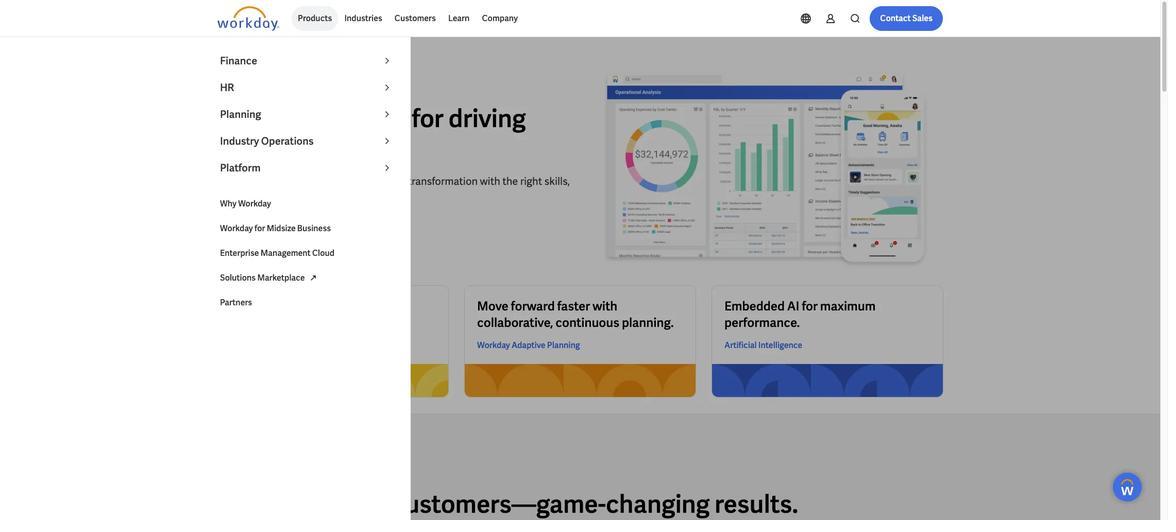 Task type: vqa. For each thing, say whether or not it's contained in the screenshot.
PwC
no



Task type: locate. For each thing, give the bounding box(es) containing it.
finance,
[[230, 315, 274, 331]]

industry
[[220, 135, 259, 148]]

0 horizontal spatial and
[[268, 189, 286, 202]]

1 vertical spatial and
[[299, 315, 320, 331]]

planning
[[220, 108, 261, 121], [547, 340, 580, 351]]

enterprise management cloud link
[[214, 241, 399, 266]]

the inside get the roadmap for driving digital growth.
[[264, 102, 302, 134]]

1 horizontal spatial learn
[[448, 13, 470, 24]]

company
[[482, 13, 518, 24]]

1 horizontal spatial with
[[593, 298, 618, 314]]

0 vertical spatial digital
[[218, 131, 288, 163]]

workday for workday adaptive planning
[[477, 340, 510, 351]]

workday up learn more
[[238, 198, 271, 209]]

hr button
[[214, 74, 399, 101]]

0 horizontal spatial with
[[480, 174, 500, 188]]

enterprise management cloud
[[220, 248, 335, 259]]

finance button
[[214, 47, 399, 74]]

sales
[[913, 13, 933, 24]]

embedded
[[725, 298, 785, 314]]

operations
[[261, 135, 314, 148]]

1 horizontal spatial and
[[299, 315, 320, 331]]

industry operations
[[220, 135, 314, 148]]

contact
[[880, 13, 911, 24]]

learn for learn
[[448, 13, 470, 24]]

and
[[268, 189, 286, 202], [299, 315, 320, 331]]

explore
[[218, 174, 252, 188]]

digital for transformation
[[377, 174, 406, 188]]

workday adaptive planning link
[[477, 340, 580, 352]]

solutions
[[220, 273, 256, 283]]

maximum
[[820, 298, 876, 314]]

0 vertical spatial with
[[480, 174, 500, 188]]

growth.
[[293, 131, 379, 163]]

and right hr,
[[299, 315, 320, 331]]

workday for midsize business
[[220, 223, 331, 234]]

ai
[[787, 298, 800, 314]]

management
[[261, 248, 311, 259]]

for
[[412, 102, 444, 134], [303, 174, 316, 188], [255, 223, 265, 234], [376, 298, 392, 314], [802, 298, 818, 314]]

artificial intelligence link
[[725, 340, 803, 352]]

with
[[480, 174, 500, 188], [593, 298, 618, 314]]

resources
[[255, 174, 301, 188]]

business
[[297, 223, 331, 234]]

roadmap
[[306, 102, 407, 134]]

forward
[[511, 298, 555, 314]]

solutions marketplace link
[[214, 266, 399, 291]]

1 vertical spatial workday
[[220, 223, 253, 234]]

1 vertical spatial learn
[[228, 218, 249, 229]]

1 vertical spatial planning
[[547, 340, 580, 351]]

solutions marketplace
[[220, 273, 305, 283]]

0 horizontal spatial the
[[264, 102, 302, 134]]

digital inside get the roadmap for driving digital growth.
[[218, 131, 288, 163]]

with inside explore resources for speeding up digital transformation with the right skills, resources, and budget.
[[480, 174, 500, 188]]

platform button
[[214, 155, 399, 181]]

0 horizontal spatial planning
[[220, 108, 261, 121]]

with up continuous
[[593, 298, 618, 314]]

the left right
[[503, 174, 518, 188]]

1 vertical spatial the
[[503, 174, 518, 188]]

0 vertical spatial workday
[[238, 198, 271, 209]]

workday down collaborative,
[[477, 340, 510, 351]]

0 horizontal spatial digital
[[218, 131, 288, 163]]

learn down why workday
[[228, 218, 249, 229]]

1 vertical spatial with
[[593, 298, 618, 314]]

faster
[[557, 298, 590, 314]]

with left right
[[480, 174, 500, 188]]

the
[[264, 102, 302, 134], [503, 174, 518, 188]]

workday
[[238, 198, 271, 209], [220, 223, 253, 234], [477, 340, 510, 351]]

collaborative,
[[477, 315, 553, 331]]

driving
[[449, 102, 526, 134]]

0 horizontal spatial learn
[[228, 218, 249, 229]]

for inside embedded ai for maximum performance.
[[802, 298, 818, 314]]

learn inside dropdown button
[[448, 13, 470, 24]]

learn
[[448, 13, 470, 24], [228, 218, 249, 229]]

0 vertical spatial learn
[[448, 13, 470, 24]]

class
[[273, 298, 302, 314]]

best-
[[230, 298, 259, 314]]

planning up industry
[[220, 108, 261, 121]]

products
[[298, 13, 332, 24]]

0 vertical spatial and
[[268, 189, 286, 202]]

enterprise
[[220, 248, 259, 259]]

digital
[[218, 131, 288, 163], [377, 174, 406, 188]]

get the roadmap for driving digital growth.
[[218, 102, 526, 163]]

2 vertical spatial workday
[[477, 340, 510, 351]]

0 vertical spatial the
[[264, 102, 302, 134]]

planning button
[[214, 101, 399, 128]]

learn more
[[228, 218, 271, 229]]

1 vertical spatial digital
[[377, 174, 406, 188]]

industries
[[344, 13, 382, 24]]

planning down continuous
[[547, 340, 580, 351]]

learn left company
[[448, 13, 470, 24]]

workday inside workday for midsize business link
[[220, 223, 253, 234]]

1 horizontal spatial digital
[[377, 174, 406, 188]]

finance
[[220, 54, 257, 68]]

workday inside workday adaptive planning link
[[477, 340, 510, 351]]

products button
[[292, 6, 338, 31]]

workday up enterprise
[[220, 223, 253, 234]]

1 horizontal spatial the
[[503, 174, 518, 188]]

and down resources
[[268, 189, 286, 202]]

skills,
[[545, 174, 570, 188]]

1 horizontal spatial planning
[[547, 340, 580, 351]]

the up operations
[[264, 102, 302, 134]]

platform
[[220, 161, 261, 175]]

0 vertical spatial planning
[[220, 108, 261, 121]]

digital inside explore resources for speeding up digital transformation with the right skills, resources, and budget.
[[377, 174, 406, 188]]



Task type: describe. For each thing, give the bounding box(es) containing it.
learn more link
[[218, 211, 281, 236]]

customers button
[[389, 6, 442, 31]]

why workday link
[[214, 192, 399, 216]]

learn for learn more
[[228, 218, 249, 229]]

applications
[[304, 298, 374, 314]]

industry operations button
[[214, 128, 399, 155]]

opens in a new tab image
[[307, 272, 319, 284]]

artificial
[[725, 340, 757, 351]]

marketplace
[[257, 273, 305, 283]]

more.
[[323, 315, 355, 331]]

cloud
[[312, 248, 335, 259]]

hr,
[[277, 315, 297, 331]]

right
[[520, 174, 542, 188]]

industries button
[[338, 6, 389, 31]]

planning.
[[622, 315, 674, 331]]

for inside explore resources for speeding up digital transformation with the right skills, resources, and budget.
[[303, 174, 316, 188]]

planning inside dropdown button
[[220, 108, 261, 121]]

learn button
[[442, 6, 476, 31]]

embedded ai for maximum performance.
[[725, 298, 876, 331]]

desktop view of financial management operational analysis dashboard showing operating expenses by cost center and mobile view of human capital management home screen showing suggested tasks and announcements. image
[[589, 70, 943, 270]]

workday for midsize business link
[[214, 216, 399, 241]]

adaptive
[[512, 340, 546, 351]]

the inside explore resources for speeding up digital transformation with the right skills, resources, and budget.
[[503, 174, 518, 188]]

workday adaptive planning
[[477, 340, 580, 351]]

move
[[477, 298, 509, 314]]

digital for growth.
[[218, 131, 288, 163]]

get
[[218, 102, 259, 134]]

why
[[220, 198, 237, 209]]

contact sales
[[880, 13, 933, 24]]

go to the homepage image
[[218, 6, 279, 31]]

for inside best-in-class applications for finance, hr, and more.
[[376, 298, 392, 314]]

contact sales link
[[870, 6, 943, 31]]

speeding
[[318, 174, 361, 188]]

in-
[[259, 298, 273, 314]]

move forward faster with collaborative, continuous planning.
[[477, 298, 674, 331]]

for inside get the roadmap for driving digital growth.
[[412, 102, 444, 134]]

and inside best-in-class applications for finance, hr, and more.
[[299, 315, 320, 331]]

and inside explore resources for speeding up digital transformation with the right skills, resources, and budget.
[[268, 189, 286, 202]]

workday inside why workday link
[[238, 198, 271, 209]]

why workday
[[220, 198, 271, 209]]

performance.
[[725, 315, 800, 331]]

midsize
[[267, 223, 296, 234]]

continuous
[[556, 315, 620, 331]]

hr
[[220, 81, 234, 94]]

with inside move forward faster with collaborative, continuous planning.
[[593, 298, 618, 314]]

customers
[[395, 13, 436, 24]]

intelligence
[[759, 340, 803, 351]]

company button
[[476, 6, 524, 31]]

partners
[[220, 297, 252, 308]]

workday for workday for midsize business
[[220, 223, 253, 234]]

budget.
[[288, 189, 323, 202]]

best-in-class applications for finance, hr, and more.
[[230, 298, 392, 331]]

partners link
[[214, 291, 399, 315]]

artificial intelligence
[[725, 340, 803, 351]]

more
[[251, 218, 271, 229]]

explore resources for speeding up digital transformation with the right skills, resources, and budget.
[[218, 174, 570, 202]]

resources,
[[218, 189, 266, 202]]

up
[[363, 174, 375, 188]]

transformation
[[408, 174, 478, 188]]



